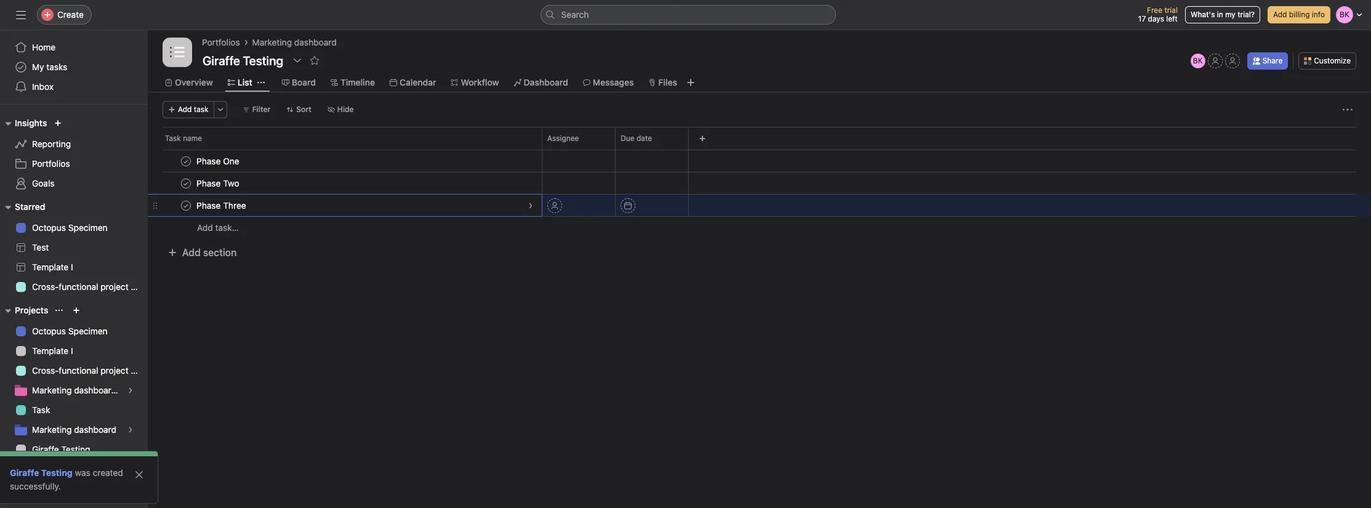 Task type: describe. For each thing, give the bounding box(es) containing it.
specimen for template i
[[68, 326, 108, 336]]

messages link
[[583, 76, 634, 89]]

overview link
[[165, 76, 213, 89]]

free
[[1148, 6, 1163, 15]]

template i for 1st template i link from the top
[[32, 262, 73, 272]]

due date
[[621, 134, 652, 143]]

insights button
[[0, 116, 47, 131]]

left
[[1167, 14, 1178, 23]]

reporting link
[[7, 134, 140, 154]]

share
[[1263, 56, 1283, 65]]

add task button
[[163, 101, 214, 118]]

successfully.
[[10, 481, 61, 492]]

starred button
[[0, 200, 45, 214]]

0 vertical spatial marketing
[[252, 37, 292, 47]]

marketing dashboards link
[[7, 381, 140, 400]]

1 vertical spatial giraffe testing link
[[10, 468, 73, 478]]

marketing dashboards
[[32, 385, 121, 395]]

test link
[[7, 238, 140, 257]]

template i for 2nd template i link from the top of the page
[[32, 346, 73, 356]]

timeline
[[341, 77, 375, 87]]

octopus for projects
[[32, 326, 66, 336]]

1 cross-functional project plan link from the top
[[7, 277, 148, 297]]

see details, marketing dashboards image
[[127, 387, 134, 394]]

dashboard
[[524, 77, 568, 87]]

date
[[637, 134, 652, 143]]

tasks
[[46, 62, 67, 72]]

phase two cell
[[148, 172, 543, 195]]

filter button
[[237, 101, 276, 118]]

add task… row
[[148, 216, 1372, 239]]

inbox link
[[7, 77, 140, 97]]

created
[[93, 468, 123, 478]]

completed image for phase two text field
[[179, 176, 193, 191]]

cross-functional project plan for second cross-functional project plan link from the bottom
[[32, 282, 148, 292]]

reporting
[[32, 139, 71, 149]]

details image
[[527, 202, 535, 209]]

bk
[[1194, 56, 1203, 65]]

hide button
[[322, 101, 359, 118]]

goals link
[[7, 174, 140, 193]]

task link
[[7, 400, 140, 420]]

was
[[75, 468, 90, 478]]

add section
[[182, 247, 237, 258]]

completed checkbox for phase one text box
[[179, 154, 193, 168]]

files link
[[649, 76, 678, 89]]

add for add section
[[182, 247, 201, 258]]

2 template i link from the top
[[7, 341, 140, 361]]

info
[[1313, 10, 1326, 19]]

add field image
[[699, 135, 707, 142]]

trial
[[1165, 6, 1178, 15]]

list
[[238, 77, 252, 87]]

create
[[57, 9, 84, 20]]

trial?
[[1238, 10, 1255, 19]]

add billing info button
[[1268, 6, 1331, 23]]

timeline link
[[331, 76, 375, 89]]

header untitled section tree grid
[[148, 150, 1372, 239]]

workflow
[[461, 77, 499, 87]]

project inside starred element
[[101, 282, 129, 292]]

team
[[15, 468, 37, 478]]

billing
[[1290, 10, 1310, 19]]

show options, current sort, top image
[[56, 307, 63, 314]]

in
[[1218, 10, 1224, 19]]

template for 1st template i link from the top
[[32, 262, 69, 272]]

workflow link
[[451, 76, 499, 89]]

add for add task
[[178, 105, 192, 114]]

dashboards
[[74, 385, 121, 395]]

octopus specimen for template i
[[32, 326, 108, 336]]

home link
[[7, 38, 140, 57]]

what's in my trial?
[[1191, 10, 1255, 19]]

1 template i link from the top
[[7, 257, 140, 277]]

specimen for test
[[68, 222, 108, 233]]

hide
[[337, 105, 354, 114]]

see details, marketing dashboard image
[[127, 426, 134, 434]]

test
[[32, 242, 49, 253]]

filter
[[252, 105, 271, 114]]

days
[[1149, 14, 1165, 23]]

my
[[1226, 10, 1236, 19]]

files
[[659, 77, 678, 87]]

my
[[32, 62, 44, 72]]

1 vertical spatial testing
[[41, 468, 73, 478]]

marketing for marketing dashboards 'link'
[[32, 385, 72, 395]]

i inside projects element
[[71, 346, 73, 356]]

calendar link
[[390, 76, 436, 89]]

sort button
[[281, 101, 317, 118]]

1 vertical spatial portfolios link
[[7, 154, 140, 174]]

search button
[[541, 5, 836, 25]]

more actions image
[[1343, 105, 1353, 115]]

tab actions image
[[257, 79, 265, 86]]

phase three cell
[[148, 194, 543, 217]]

portfolios inside insights element
[[32, 158, 70, 169]]

inbox
[[32, 81, 54, 92]]

overview
[[175, 77, 213, 87]]

list link
[[228, 76, 252, 89]]

Phase One text field
[[194, 155, 243, 167]]

my tasks
[[32, 62, 67, 72]]

section
[[203, 247, 237, 258]]



Task type: vqa. For each thing, say whether or not it's contained in the screenshot.
Giraffe Testing to the top
yes



Task type: locate. For each thing, give the bounding box(es) containing it.
template i inside projects element
[[32, 346, 73, 356]]

completed checkbox up completed image
[[179, 176, 193, 191]]

1 vertical spatial functional
[[59, 365, 98, 376]]

1 vertical spatial octopus specimen link
[[7, 322, 140, 341]]

octopus specimen down new project or portfolio image
[[32, 326, 108, 336]]

0 vertical spatial functional
[[59, 282, 98, 292]]

marketing dashboard
[[252, 37, 337, 47], [32, 424, 116, 435]]

marketing dashboard inside 'link'
[[32, 424, 116, 435]]

marketing dashboard up show options image
[[252, 37, 337, 47]]

octopus for starred
[[32, 222, 66, 233]]

due
[[621, 134, 635, 143]]

giraffe up 'team'
[[32, 444, 59, 455]]

1 horizontal spatial marketing dashboard
[[252, 37, 337, 47]]

row containing task name
[[148, 127, 1372, 150]]

starred
[[15, 201, 45, 212]]

search
[[561, 9, 589, 20]]

None text field
[[200, 49, 287, 71]]

completed image down task name
[[179, 154, 193, 168]]

marketing for marketing dashboard 'link' within projects element
[[32, 424, 72, 435]]

cross-functional project plan link
[[7, 277, 148, 297], [7, 361, 148, 381]]

0 vertical spatial plan
[[131, 282, 148, 292]]

1 horizontal spatial marketing dashboard link
[[252, 36, 337, 49]]

completed image
[[179, 154, 193, 168], [179, 176, 193, 191]]

template
[[32, 262, 69, 272], [32, 346, 69, 356]]

1 octopus from the top
[[32, 222, 66, 233]]

octopus specimen link for template i
[[7, 322, 140, 341]]

giraffe inside projects element
[[32, 444, 59, 455]]

task…
[[215, 222, 239, 233]]

functional inside starred element
[[59, 282, 98, 292]]

1 cross-functional project plan from the top
[[32, 282, 148, 292]]

0 vertical spatial giraffe
[[32, 444, 59, 455]]

1 octopus specimen from the top
[[32, 222, 108, 233]]

add for add billing info
[[1274, 10, 1288, 19]]

0 vertical spatial completed checkbox
[[179, 154, 193, 168]]

cross-functional project plan for 2nd cross-functional project plan link from the top
[[32, 365, 148, 376]]

completed image
[[179, 198, 193, 213]]

1 cross- from the top
[[32, 282, 59, 292]]

free trial 17 days left
[[1139, 6, 1178, 23]]

0 vertical spatial marketing dashboard
[[252, 37, 337, 47]]

template i link down test
[[7, 257, 140, 277]]

giraffe testing
[[32, 444, 90, 455], [10, 468, 73, 478]]

1 template from the top
[[32, 262, 69, 272]]

2 functional from the top
[[59, 365, 98, 376]]

add
[[1274, 10, 1288, 19], [178, 105, 192, 114], [197, 222, 213, 233], [182, 247, 201, 258]]

add left section
[[182, 247, 201, 258]]

dashboard up "add to starred" image in the left of the page
[[294, 37, 337, 47]]

0 horizontal spatial portfolios
[[32, 158, 70, 169]]

projects
[[15, 305, 48, 315]]

octopus specimen link for test
[[7, 218, 140, 238]]

0 vertical spatial i
[[71, 262, 73, 272]]

template i link up marketing dashboards
[[7, 341, 140, 361]]

specimen inside starred element
[[68, 222, 108, 233]]

1 vertical spatial i
[[71, 346, 73, 356]]

giraffe testing up successfully.
[[10, 468, 73, 478]]

hide sidebar image
[[16, 10, 26, 20]]

add billing info
[[1274, 10, 1326, 19]]

octopus specimen for test
[[32, 222, 108, 233]]

i down test link
[[71, 262, 73, 272]]

2 plan from the top
[[131, 365, 148, 376]]

template for 2nd template i link from the top of the page
[[32, 346, 69, 356]]

template i down "show options, current sort, top" image
[[32, 346, 73, 356]]

row
[[148, 127, 1372, 150], [163, 149, 1357, 150], [148, 150, 1372, 172], [148, 172, 1372, 195], [148, 194, 1372, 217]]

completed image up completed image
[[179, 176, 193, 191]]

completed image inside phase one cell
[[179, 154, 193, 168]]

portfolios up list link
[[202, 37, 240, 47]]

octopus specimen link
[[7, 218, 140, 238], [7, 322, 140, 341]]

completed checkbox down task name
[[179, 154, 193, 168]]

new image
[[54, 120, 62, 127]]

cross- for second cross-functional project plan link from the bottom
[[32, 282, 59, 292]]

1 specimen from the top
[[68, 222, 108, 233]]

0 vertical spatial template
[[32, 262, 69, 272]]

add task… button
[[197, 221, 239, 235]]

2 vertical spatial marketing
[[32, 424, 72, 435]]

Phase Three text field
[[194, 199, 250, 212]]

giraffe testing link up was
[[7, 440, 140, 460]]

global element
[[0, 30, 148, 104]]

assignee
[[548, 134, 579, 143]]

completed checkbox inside phase one cell
[[179, 154, 193, 168]]

marketing dashboard down the task link
[[32, 424, 116, 435]]

0 vertical spatial octopus
[[32, 222, 66, 233]]

template i
[[32, 262, 73, 272], [32, 346, 73, 356]]

0 horizontal spatial marketing dashboard link
[[7, 420, 140, 440]]

board
[[292, 77, 316, 87]]

2 cross-functional project plan from the top
[[32, 365, 148, 376]]

0 vertical spatial testing
[[61, 444, 90, 455]]

dashboard down the task link
[[74, 424, 116, 435]]

i
[[71, 262, 73, 272], [71, 346, 73, 356]]

dashboard
[[294, 37, 337, 47], [74, 424, 116, 435]]

1 plan from the top
[[131, 282, 148, 292]]

completed checkbox for phase three text field on the left top of the page
[[179, 198, 193, 213]]

1 vertical spatial completed image
[[179, 176, 193, 191]]

2 template i from the top
[[32, 346, 73, 356]]

1 template i from the top
[[32, 262, 73, 272]]

0 vertical spatial octopus specimen link
[[7, 218, 140, 238]]

testing inside projects element
[[61, 444, 90, 455]]

2 completed image from the top
[[179, 176, 193, 191]]

1 vertical spatial giraffe testing
[[10, 468, 73, 478]]

1 horizontal spatial dashboard
[[294, 37, 337, 47]]

2 specimen from the top
[[68, 326, 108, 336]]

1 vertical spatial marketing dashboard link
[[7, 420, 140, 440]]

cross-functional project plan inside projects element
[[32, 365, 148, 376]]

insights
[[15, 118, 47, 128]]

cross- for 2nd cross-functional project plan link from the top
[[32, 365, 59, 376]]

2 vertical spatial completed checkbox
[[179, 198, 193, 213]]

cross-functional project plan link up new project or portfolio image
[[7, 277, 148, 297]]

giraffe testing inside projects element
[[32, 444, 90, 455]]

marketing dashboard link up show options image
[[252, 36, 337, 49]]

invite
[[35, 487, 57, 497]]

0 horizontal spatial task
[[32, 405, 50, 415]]

1 vertical spatial portfolios
[[32, 158, 70, 169]]

marketing inside 'link'
[[32, 385, 72, 395]]

add inside row
[[197, 222, 213, 233]]

add section button
[[163, 241, 242, 264]]

completed image inside phase two cell
[[179, 176, 193, 191]]

1 vertical spatial project
[[101, 365, 129, 376]]

more actions image
[[217, 106, 224, 113]]

0 vertical spatial template i
[[32, 262, 73, 272]]

add task…
[[197, 222, 239, 233]]

octopus specimen link inside starred element
[[7, 218, 140, 238]]

0 horizontal spatial portfolios link
[[7, 154, 140, 174]]

1 vertical spatial cross-functional project plan link
[[7, 361, 148, 381]]

plan inside starred element
[[131, 282, 148, 292]]

0 vertical spatial portfolios link
[[202, 36, 240, 49]]

Phase Two text field
[[194, 177, 243, 189]]

1 octopus specimen link from the top
[[7, 218, 140, 238]]

dashboard link
[[514, 76, 568, 89]]

list image
[[170, 45, 185, 60]]

completed checkbox inside phase two cell
[[179, 176, 193, 191]]

completed checkbox for phase two text field
[[179, 176, 193, 191]]

1 horizontal spatial portfolios
[[202, 37, 240, 47]]

task left name in the left top of the page
[[165, 134, 181, 143]]

Completed checkbox
[[179, 154, 193, 168], [179, 176, 193, 191], [179, 198, 193, 213]]

marketing down the task link
[[32, 424, 72, 435]]

template i down test
[[32, 262, 73, 272]]

1 vertical spatial plan
[[131, 365, 148, 376]]

plan for 2nd cross-functional project plan link from the top
[[131, 365, 148, 376]]

1 vertical spatial task
[[32, 405, 50, 415]]

task name
[[165, 134, 202, 143]]

add left task
[[178, 105, 192, 114]]

octopus inside starred element
[[32, 222, 66, 233]]

task for task name
[[165, 134, 181, 143]]

0 vertical spatial specimen
[[68, 222, 108, 233]]

template down "show options, current sort, top" image
[[32, 346, 69, 356]]

insights element
[[0, 112, 148, 196]]

1 vertical spatial cross-
[[32, 365, 59, 376]]

specimen up test link
[[68, 222, 108, 233]]

was created successfully.
[[10, 468, 123, 492]]

cross-functional project plan inside starred element
[[32, 282, 148, 292]]

add inside button
[[178, 105, 192, 114]]

1 functional from the top
[[59, 282, 98, 292]]

goals
[[32, 178, 55, 188]]

template inside projects element
[[32, 346, 69, 356]]

marketing dashboard link
[[252, 36, 337, 49], [7, 420, 140, 440]]

1 vertical spatial specimen
[[68, 326, 108, 336]]

specimen inside projects element
[[68, 326, 108, 336]]

i up marketing dashboards
[[71, 346, 73, 356]]

0 vertical spatial cross-functional project plan link
[[7, 277, 148, 297]]

task
[[165, 134, 181, 143], [32, 405, 50, 415]]

bk button
[[1191, 54, 1206, 68]]

1 vertical spatial template
[[32, 346, 69, 356]]

task inside row
[[165, 134, 181, 143]]

phase one cell
[[148, 150, 543, 172]]

0 vertical spatial task
[[165, 134, 181, 143]]

add tab image
[[686, 78, 696, 87]]

project
[[101, 282, 129, 292], [101, 365, 129, 376]]

2 octopus from the top
[[32, 326, 66, 336]]

messages
[[593, 77, 634, 87]]

portfolios down reporting
[[32, 158, 70, 169]]

customize button
[[1299, 52, 1357, 70]]

2 project from the top
[[101, 365, 129, 376]]

cross-functional project plan up new project or portfolio image
[[32, 282, 148, 292]]

portfolios link down reporting
[[7, 154, 140, 174]]

template i link
[[7, 257, 140, 277], [7, 341, 140, 361]]

sort
[[296, 105, 312, 114]]

1 vertical spatial marketing
[[32, 385, 72, 395]]

octopus up test
[[32, 222, 66, 233]]

0 vertical spatial octopus specimen
[[32, 222, 108, 233]]

starred element
[[0, 196, 148, 299]]

marketing up tab actions image
[[252, 37, 292, 47]]

plan for second cross-functional project plan link from the bottom
[[131, 282, 148, 292]]

2 cross- from the top
[[32, 365, 59, 376]]

2 cross-functional project plan link from the top
[[7, 361, 148, 381]]

0 vertical spatial project
[[101, 282, 129, 292]]

1 completed checkbox from the top
[[179, 154, 193, 168]]

dashboard inside projects element
[[74, 424, 116, 435]]

octopus specimen
[[32, 222, 108, 233], [32, 326, 108, 336]]

cross-functional project plan up dashboards
[[32, 365, 148, 376]]

project down test link
[[101, 282, 129, 292]]

i inside starred element
[[71, 262, 73, 272]]

1 horizontal spatial task
[[165, 134, 181, 143]]

team button
[[0, 466, 37, 480]]

3 completed checkbox from the top
[[179, 198, 193, 213]]

functional
[[59, 282, 98, 292], [59, 365, 98, 376]]

calendar
[[400, 77, 436, 87]]

giraffe testing link inside projects element
[[7, 440, 140, 460]]

0 vertical spatial completed image
[[179, 154, 193, 168]]

marketing dashboard link inside projects element
[[7, 420, 140, 440]]

show options image
[[293, 55, 303, 65]]

0 vertical spatial cross-
[[32, 282, 59, 292]]

17
[[1139, 14, 1146, 23]]

0 vertical spatial cross-functional project plan
[[32, 282, 148, 292]]

cross- inside projects element
[[32, 365, 59, 376]]

cross- up marketing dashboards 'link'
[[32, 365, 59, 376]]

task
[[194, 105, 209, 114]]

octopus specimen link inside projects element
[[7, 322, 140, 341]]

what's in my trial? button
[[1186, 6, 1261, 23]]

task down marketing dashboards 'link'
[[32, 405, 50, 415]]

0 horizontal spatial marketing dashboard
[[32, 424, 116, 435]]

giraffe
[[32, 444, 59, 455], [10, 468, 39, 478]]

functional up new project or portfolio image
[[59, 282, 98, 292]]

octopus specimen link down new project or portfolio image
[[7, 322, 140, 341]]

what's
[[1191, 10, 1216, 19]]

0 vertical spatial dashboard
[[294, 37, 337, 47]]

0 vertical spatial giraffe testing link
[[7, 440, 140, 460]]

0 horizontal spatial dashboard
[[74, 424, 116, 435]]

1 vertical spatial octopus specimen
[[32, 326, 108, 336]]

add for add task…
[[197, 222, 213, 233]]

cross- inside starred element
[[32, 282, 59, 292]]

board link
[[282, 76, 316, 89]]

cross- up projects
[[32, 282, 59, 292]]

cross-functional project plan link up marketing dashboards
[[7, 361, 148, 381]]

task inside projects element
[[32, 405, 50, 415]]

my tasks link
[[7, 57, 140, 77]]

template i inside starred element
[[32, 262, 73, 272]]

home
[[32, 42, 56, 52]]

1 i from the top
[[71, 262, 73, 272]]

invite button
[[12, 481, 65, 503]]

0 vertical spatial giraffe testing
[[32, 444, 90, 455]]

add left 'task…'
[[197, 222, 213, 233]]

octopus down "show options, current sort, top" image
[[32, 326, 66, 336]]

1 vertical spatial marketing dashboard
[[32, 424, 116, 435]]

close image
[[134, 470, 144, 480]]

octopus specimen inside starred element
[[32, 222, 108, 233]]

octopus
[[32, 222, 66, 233], [32, 326, 66, 336]]

marketing up the task link
[[32, 385, 72, 395]]

1 vertical spatial template i link
[[7, 341, 140, 361]]

marketing dashboard link down marketing dashboards 'link'
[[7, 420, 140, 440]]

completed checkbox left phase three text field on the left top of the page
[[179, 198, 193, 213]]

add task
[[178, 105, 209, 114]]

0 vertical spatial portfolios
[[202, 37, 240, 47]]

plan inside projects element
[[131, 365, 148, 376]]

2 i from the top
[[71, 346, 73, 356]]

1 completed image from the top
[[179, 154, 193, 168]]

2 completed checkbox from the top
[[179, 176, 193, 191]]

giraffe testing up was created successfully. on the bottom
[[32, 444, 90, 455]]

1 project from the top
[[101, 282, 129, 292]]

portfolios link up list link
[[202, 36, 240, 49]]

testing up was
[[61, 444, 90, 455]]

2 octopus specimen link from the top
[[7, 322, 140, 341]]

1 vertical spatial octopus
[[32, 326, 66, 336]]

name
[[183, 134, 202, 143]]

octopus inside projects element
[[32, 326, 66, 336]]

octopus specimen up test link
[[32, 222, 108, 233]]

portfolios link
[[202, 36, 240, 49], [7, 154, 140, 174]]

testing up invite
[[41, 468, 73, 478]]

task for task
[[32, 405, 50, 415]]

1 horizontal spatial portfolios link
[[202, 36, 240, 49]]

share button
[[1248, 52, 1289, 70]]

1 vertical spatial template i
[[32, 346, 73, 356]]

1 vertical spatial completed checkbox
[[179, 176, 193, 191]]

specimen down new project or portfolio image
[[68, 326, 108, 336]]

octopus specimen link up test
[[7, 218, 140, 238]]

0 vertical spatial template i link
[[7, 257, 140, 277]]

project up see details, marketing dashboards icon
[[101, 365, 129, 376]]

octopus specimen inside projects element
[[32, 326, 108, 336]]

projects button
[[0, 303, 48, 318]]

2 octopus specimen from the top
[[32, 326, 108, 336]]

projects element
[[0, 299, 148, 462]]

giraffe testing link up successfully.
[[10, 468, 73, 478]]

1 vertical spatial cross-functional project plan
[[32, 365, 148, 376]]

0 vertical spatial marketing dashboard link
[[252, 36, 337, 49]]

search list box
[[541, 5, 836, 25]]

giraffe up successfully.
[[10, 468, 39, 478]]

completed image for phase one text box
[[179, 154, 193, 168]]

cross-functional project plan
[[32, 282, 148, 292], [32, 365, 148, 376]]

template down test
[[32, 262, 69, 272]]

2 template from the top
[[32, 346, 69, 356]]

completed checkbox inside phase three cell
[[179, 198, 193, 213]]

1 vertical spatial dashboard
[[74, 424, 116, 435]]

functional up marketing dashboards
[[59, 365, 98, 376]]

customize
[[1315, 56, 1351, 65]]

template inside starred element
[[32, 262, 69, 272]]

1 vertical spatial giraffe
[[10, 468, 39, 478]]

functional inside projects element
[[59, 365, 98, 376]]

new project or portfolio image
[[73, 307, 80, 314]]

create button
[[37, 5, 92, 25]]

add left "billing"
[[1274, 10, 1288, 19]]

add to starred image
[[310, 55, 320, 65]]

cross-
[[32, 282, 59, 292], [32, 365, 59, 376]]



